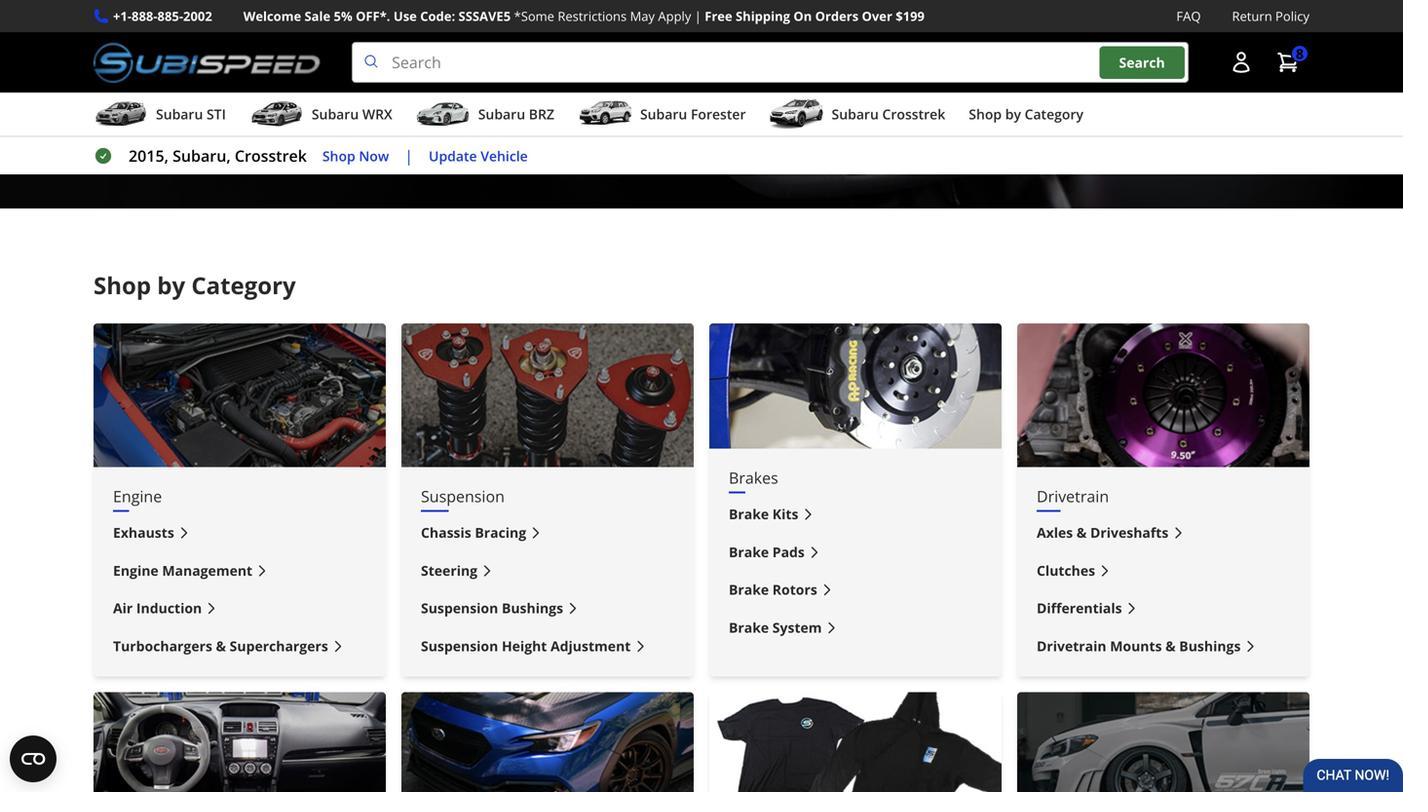 Task type: vqa. For each thing, say whether or not it's contained in the screenshot.
the left the Fits
no



Task type: locate. For each thing, give the bounding box(es) containing it.
0 horizontal spatial category
[[191, 270, 296, 301]]

subaru forester
[[640, 105, 746, 123]]

2015,
[[129, 145, 169, 166]]

open widget image
[[10, 736, 57, 783]]

brake
[[729, 505, 769, 524], [729, 543, 769, 561], [729, 581, 769, 599], [729, 618, 769, 637]]

4 brake from the top
[[729, 618, 769, 637]]

suspension down steering in the bottom left of the page
[[421, 599, 498, 618]]

1 drivetrain from the top
[[1037, 486, 1109, 507]]

0 vertical spatial |
[[695, 7, 702, 25]]

subaru for subaru forester
[[640, 105, 687, 123]]

forester
[[691, 105, 746, 123]]

engine up 'exhausts'
[[113, 486, 162, 507]]

1 horizontal spatial category
[[1025, 105, 1084, 123]]

1 vertical spatial drivetrain
[[1037, 637, 1107, 655]]

0 horizontal spatial bushings
[[502, 599, 563, 618]]

brake for brake rotors
[[729, 581, 769, 599]]

axles
[[1037, 523, 1073, 542]]

subaru
[[156, 105, 203, 123], [312, 105, 359, 123], [478, 105, 525, 123], [640, 105, 687, 123], [832, 105, 879, 123]]

mounts
[[1110, 637, 1162, 655]]

| right now
[[405, 145, 413, 166]]

engine down 'exhausts'
[[113, 561, 159, 580]]

may
[[630, 7, 655, 25]]

shop
[[218, 139, 255, 158]]

1 vertical spatial category
[[191, 270, 296, 301]]

engine
[[113, 486, 162, 507], [113, 561, 159, 580]]

brake down brake rotors
[[729, 618, 769, 637]]

drivetrain mounts & bushings link
[[1037, 635, 1290, 657]]

drivetrain down differentials
[[1037, 637, 1107, 655]]

drivetrain for drivetrain mounts & bushings
[[1037, 637, 1107, 655]]

axles & driveshafts
[[1037, 523, 1169, 542]]

1 vertical spatial |
[[405, 145, 413, 166]]

drivetrain mounts & bushings
[[1037, 637, 1241, 655]]

over
[[862, 7, 893, 25]]

wrx
[[362, 105, 392, 123]]

2015, subaru, crosstrek
[[129, 145, 307, 166]]

$199
[[896, 7, 925, 25]]

category inside dropdown button
[[1025, 105, 1084, 123]]

&
[[1077, 523, 1087, 542], [216, 637, 226, 655], [1166, 637, 1176, 655]]

button image
[[1230, 51, 1253, 74]]

1 horizontal spatial shop
[[322, 146, 355, 165]]

drivetrain image
[[1017, 324, 1310, 467]]

2 engine from the top
[[113, 561, 159, 580]]

brake for brake kits
[[729, 505, 769, 524]]

brake left pads on the right of the page
[[729, 543, 769, 561]]

3 subaru from the left
[[478, 105, 525, 123]]

brake kits
[[729, 505, 799, 524]]

*some
[[514, 7, 554, 25]]

turbochargers & superchargers link
[[113, 635, 366, 657]]

steering wheel image
[[0, 0, 1403, 209]]

adjustment
[[551, 637, 631, 655]]

1 horizontal spatial by
[[1005, 105, 1021, 123]]

return policy
[[1232, 7, 1310, 25]]

0 horizontal spatial by
[[157, 270, 185, 301]]

search button
[[1100, 46, 1185, 79]]

clutches
[[1037, 561, 1095, 580]]

orders
[[815, 7, 859, 25]]

subaru left forester
[[640, 105, 687, 123]]

welcome
[[243, 7, 301, 25]]

brake left kits
[[729, 505, 769, 524]]

brake inside 'link'
[[729, 505, 769, 524]]

brake down brake pads
[[729, 581, 769, 599]]

1 horizontal spatial shop by category
[[969, 105, 1084, 123]]

0 vertical spatial crosstrek
[[882, 105, 946, 123]]

1 horizontal spatial &
[[1077, 523, 1087, 542]]

subaru forester button
[[578, 97, 746, 136]]

& right axles on the right of the page
[[1077, 523, 1087, 542]]

0 horizontal spatial shop
[[94, 270, 151, 301]]

a subaru crosstrek thumbnail image image
[[769, 100, 824, 129]]

brake system link
[[729, 617, 982, 639]]

engine management link
[[113, 560, 366, 582]]

subaru left brz
[[478, 105, 525, 123]]

& right mounts in the right bottom of the page
[[1166, 637, 1176, 655]]

0 horizontal spatial shop by category
[[94, 270, 296, 301]]

2 vertical spatial suspension
[[421, 637, 498, 655]]

subaru right a subaru crosstrek thumbnail image
[[832, 105, 879, 123]]

& for superchargers
[[216, 637, 226, 655]]

0 vertical spatial category
[[1025, 105, 1084, 123]]

0 vertical spatial engine
[[113, 486, 162, 507]]

2 suspension from the top
[[421, 599, 498, 618]]

2 subaru from the left
[[312, 105, 359, 123]]

induction
[[136, 599, 202, 618]]

chassis bracing
[[421, 523, 526, 542]]

0 vertical spatial drivetrain
[[1037, 486, 1109, 507]]

bushings
[[502, 599, 563, 618], [1179, 637, 1241, 655]]

management
[[162, 561, 253, 580]]

suspension for suspension bushings
[[421, 599, 498, 618]]

1 vertical spatial crosstrek
[[235, 145, 307, 166]]

drivetrain for drivetrain
[[1037, 486, 1109, 507]]

0 vertical spatial bushings
[[502, 599, 563, 618]]

bushings down differentials link
[[1179, 637, 1241, 655]]

brake inside "link"
[[729, 543, 769, 561]]

use
[[394, 7, 417, 25]]

1 brake from the top
[[729, 505, 769, 524]]

1 vertical spatial bushings
[[1179, 637, 1241, 655]]

& for driveshafts
[[1077, 523, 1087, 542]]

1 vertical spatial engine
[[113, 561, 159, 580]]

brake system
[[729, 618, 822, 637]]

|
[[695, 7, 702, 25], [405, 145, 413, 166]]

subaru left wrx
[[312, 105, 359, 123]]

0 horizontal spatial &
[[216, 637, 226, 655]]

policy
[[1276, 7, 1310, 25]]

1 vertical spatial suspension
[[421, 599, 498, 618]]

drivetrain up axles on the right of the page
[[1037, 486, 1109, 507]]

brake pads link
[[729, 541, 982, 563]]

2 brake from the top
[[729, 543, 769, 561]]

0 vertical spatial by
[[1005, 105, 1021, 123]]

1 vertical spatial by
[[157, 270, 185, 301]]

0 vertical spatial suspension
[[421, 486, 505, 507]]

steering
[[421, 561, 478, 580]]

shop by category
[[969, 105, 1084, 123], [94, 270, 296, 301]]

2 drivetrain from the top
[[1037, 637, 1107, 655]]

clutches link
[[1037, 560, 1290, 582]]

1 subaru from the left
[[156, 105, 203, 123]]

1 suspension from the top
[[421, 486, 505, 507]]

wheels & accessories image
[[1017, 693, 1310, 792]]

bushings up suspension height adjustment
[[502, 599, 563, 618]]

engine management
[[113, 561, 253, 580]]

1 horizontal spatial crosstrek
[[882, 105, 946, 123]]

3 suspension from the top
[[421, 637, 498, 655]]

suspension
[[421, 486, 505, 507], [421, 599, 498, 618], [421, 637, 498, 655]]

steering link
[[421, 560, 674, 582]]

| left free
[[695, 7, 702, 25]]

4 subaru from the left
[[640, 105, 687, 123]]

3 brake from the top
[[729, 581, 769, 599]]

1 engine from the top
[[113, 486, 162, 507]]

0 vertical spatial shop
[[969, 105, 1002, 123]]

2 vertical spatial shop
[[94, 270, 151, 301]]

+1-888-885-2002 link
[[113, 6, 212, 26]]

subaru wrx
[[312, 105, 392, 123]]

1 horizontal spatial |
[[695, 7, 702, 25]]

shop inside dropdown button
[[969, 105, 1002, 123]]

shipping
[[736, 7, 790, 25]]

suspension down suspension bushings
[[421, 637, 498, 655]]

1 vertical spatial shop by category
[[94, 270, 296, 301]]

0 vertical spatial shop by category
[[969, 105, 1084, 123]]

& down the air induction link
[[216, 637, 226, 655]]

subaru,
[[173, 145, 231, 166]]

5 subaru from the left
[[832, 105, 879, 123]]

brakes
[[729, 467, 778, 488]]

+1-888-885-2002
[[113, 7, 212, 25]]

shop now link
[[322, 145, 389, 167]]

2002
[[183, 7, 212, 25]]

suspension up chassis bracing
[[421, 486, 505, 507]]

2 horizontal spatial shop
[[969, 105, 1002, 123]]

0 horizontal spatial |
[[405, 145, 413, 166]]

suspension inside "link"
[[421, 599, 498, 618]]

subaru for subaru sti
[[156, 105, 203, 123]]

subaru left sti on the top of the page
[[156, 105, 203, 123]]

crosstrek
[[882, 105, 946, 123], [235, 145, 307, 166]]

subaru for subaru crosstrek
[[832, 105, 879, 123]]

return
[[1232, 7, 1272, 25]]



Task type: describe. For each thing, give the bounding box(es) containing it.
bracing
[[475, 523, 526, 542]]

8 button
[[1267, 43, 1310, 82]]

chassis bracing link
[[421, 522, 674, 544]]

brake rotors link
[[729, 579, 982, 601]]

subaru sti button
[[94, 97, 226, 136]]

subaru brz
[[478, 105, 554, 123]]

now
[[259, 139, 293, 158]]

subaru crosstrek button
[[769, 97, 946, 136]]

+1-
[[113, 7, 132, 25]]

search
[[1119, 53, 1165, 72]]

turbochargers
[[113, 637, 212, 655]]

subaru for subaru brz
[[478, 105, 525, 123]]

by inside dropdown button
[[1005, 105, 1021, 123]]

suspension image
[[402, 324, 694, 467]]

subaru wrx button
[[249, 97, 392, 136]]

engine image
[[94, 324, 386, 467]]

suspension height adjustment
[[421, 637, 631, 655]]

air induction
[[113, 599, 202, 618]]

a subaru wrx thumbnail image image
[[249, 100, 304, 129]]

suspension for suspension height adjustment
[[421, 637, 498, 655]]

lifestyle image
[[709, 693, 1002, 792]]

shop now
[[322, 146, 389, 165]]

exterior image
[[402, 693, 694, 792]]

welcome sale 5% off*. use code: sssave5 *some restrictions may apply | free shipping on orders over $199
[[243, 7, 925, 25]]

chassis
[[421, 523, 471, 542]]

now
[[359, 146, 389, 165]]

sssave5
[[459, 7, 511, 25]]

on
[[794, 7, 812, 25]]

subaru for subaru wrx
[[312, 105, 359, 123]]

brake kits link
[[729, 504, 982, 526]]

search input field
[[352, 42, 1189, 83]]

update
[[429, 146, 477, 165]]

subaru crosstrek
[[832, 105, 946, 123]]

brake for brake pads
[[729, 543, 769, 561]]

suspension for suspension
[[421, 486, 505, 507]]

return policy link
[[1232, 6, 1310, 26]]

air
[[113, 599, 133, 618]]

code:
[[420, 7, 455, 25]]

shop now
[[218, 139, 293, 158]]

kits
[[773, 505, 799, 524]]

shop by category button
[[969, 97, 1084, 136]]

brake rotors
[[729, 581, 817, 599]]

sti
[[207, 105, 226, 123]]

driveshafts
[[1091, 523, 1169, 542]]

brake pads
[[729, 543, 805, 561]]

system
[[773, 618, 822, 637]]

subaru brz button
[[416, 97, 554, 136]]

subaru sti
[[156, 105, 226, 123]]

off*.
[[356, 7, 390, 25]]

exhausts
[[113, 523, 174, 542]]

vehicle
[[481, 146, 528, 165]]

888-
[[132, 7, 157, 25]]

suspension bushings link
[[421, 598, 674, 620]]

subispeed logo image
[[94, 42, 321, 83]]

restrictions
[[558, 7, 627, 25]]

suspension height adjustment link
[[421, 635, 674, 657]]

brz
[[529, 105, 554, 123]]

8
[[1296, 44, 1304, 63]]

2 horizontal spatial &
[[1166, 637, 1176, 655]]

height
[[502, 637, 547, 655]]

crosstrek inside dropdown button
[[882, 105, 946, 123]]

1 horizontal spatial bushings
[[1179, 637, 1241, 655]]

interior image
[[94, 693, 386, 792]]

1 vertical spatial shop
[[322, 146, 355, 165]]

885-
[[157, 7, 183, 25]]

a subaru brz thumbnail image image
[[416, 100, 470, 129]]

turbochargers & superchargers
[[113, 637, 328, 655]]

free
[[705, 7, 732, 25]]

update vehicle
[[429, 146, 528, 165]]

axles & driveshafts link
[[1037, 522, 1290, 544]]

exhausts link
[[113, 522, 366, 544]]

brake for brake system
[[729, 618, 769, 637]]

engine for engine
[[113, 486, 162, 507]]

bushings inside "link"
[[502, 599, 563, 618]]

air induction link
[[113, 598, 366, 620]]

pads
[[773, 543, 805, 561]]

suspension bushings
[[421, 599, 563, 618]]

rotors
[[773, 581, 817, 599]]

faq link
[[1177, 6, 1201, 26]]

superchargers
[[230, 637, 328, 655]]

engine for engine management
[[113, 561, 159, 580]]

sale
[[305, 7, 331, 25]]

faq
[[1177, 7, 1201, 25]]

apply
[[658, 7, 691, 25]]

a subaru sti thumbnail image image
[[94, 100, 148, 129]]

update vehicle button
[[429, 145, 528, 167]]

0 horizontal spatial crosstrek
[[235, 145, 307, 166]]

brakes image
[[709, 324, 1002, 449]]

shop now link
[[94, 128, 418, 170]]

differentials link
[[1037, 598, 1290, 620]]

a subaru forester thumbnail image image
[[578, 100, 632, 129]]

differentials
[[1037, 599, 1122, 618]]



